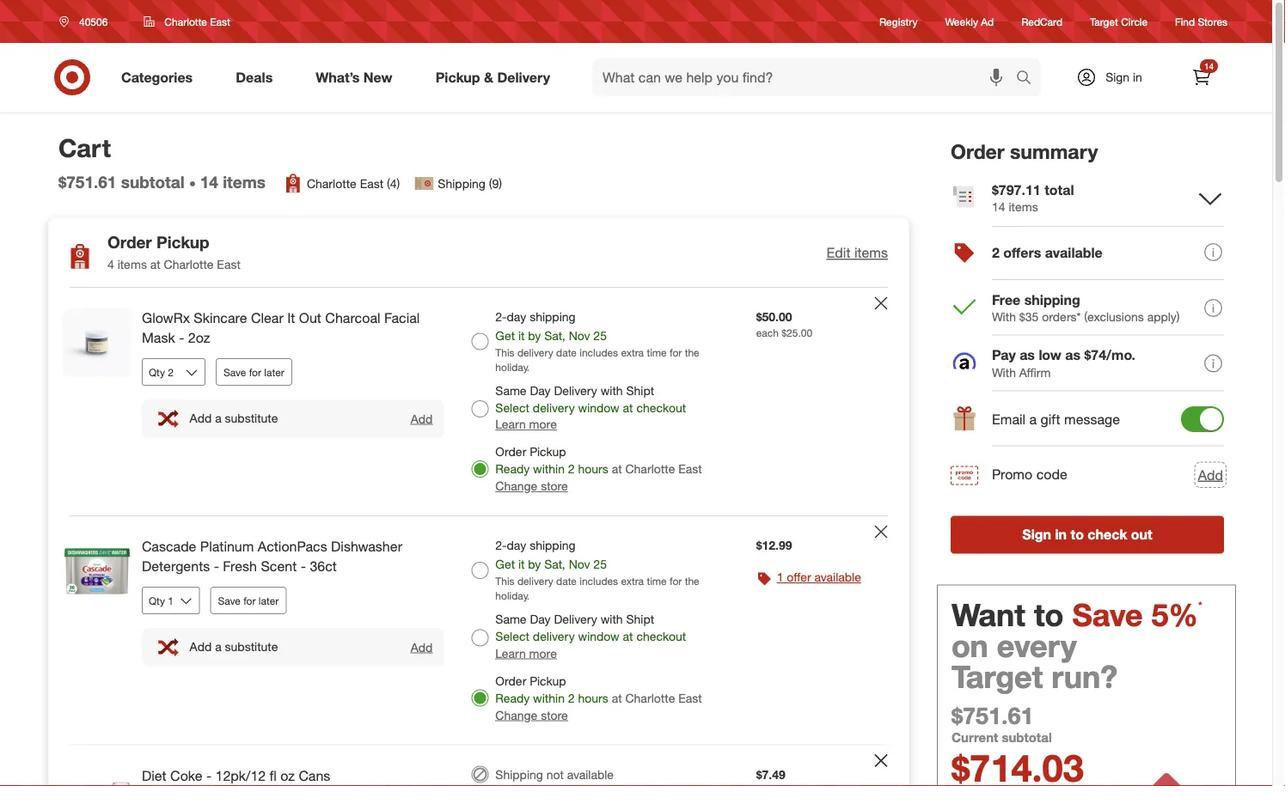 Task type: vqa. For each thing, say whether or not it's contained in the screenshot.
first extra from the bottom of the page
yes



Task type: describe. For each thing, give the bounding box(es) containing it.
sat, for cascade platinum actionpacs dishwasher detergents - fresh scent - 36ct
[[544, 557, 565, 572]]

save for later button for skincare
[[216, 358, 292, 386]]

cart item ready to fulfill group containing cascade platinum actionpacs dishwasher detergents - fresh scent - 36ct
[[49, 517, 909, 745]]

diet
[[142, 768, 166, 784]]

it for glowrx skincare clear it out charcoal facial mask - 2oz
[[518, 329, 525, 344]]

shipping (9)
[[438, 176, 502, 191]]

cascade platinum actionpacs dishwasher detergents - fresh scent - 36ct link
[[142, 537, 444, 577]]

this for glowrx skincare clear it out charcoal facial mask - 2oz
[[495, 346, 515, 359]]

nov for cascade platinum actionpacs dishwasher detergents - fresh scent - 36ct
[[569, 557, 590, 572]]

order summary
[[951, 139, 1098, 163]]

charlotte inside order pickup 4 items at charlotte east
[[164, 257, 214, 272]]

save for later for skincare
[[224, 366, 284, 379]]

glowrx
[[142, 310, 190, 327]]

0 horizontal spatial subtotal
[[121, 172, 185, 192]]

cart
[[58, 132, 111, 163]]

code
[[1036, 467, 1068, 483]]

email
[[992, 411, 1026, 428]]

redcard link
[[1021, 14, 1063, 29]]

deals
[[236, 69, 273, 86]]

free
[[992, 291, 1021, 308]]

add a substitute for mask
[[190, 411, 278, 426]]

scent
[[261, 558, 297, 575]]

14 inside the $797.11 total 14 items
[[992, 199, 1005, 214]]

shipping inside free shipping with $35 orders* (exclusions apply)
[[1025, 291, 1080, 308]]

find stores link
[[1175, 14, 1228, 29]]

shipping for cascade platinum actionpacs dishwasher detergents - fresh scent - 36ct
[[530, 538, 576, 553]]

same day delivery with shipt select delivery window at checkout learn more for cascade platinum actionpacs dishwasher detergents - fresh scent - 36ct
[[495, 612, 686, 661]]

by for glowrx skincare clear it out charcoal facial mask - 2oz
[[528, 329, 541, 344]]

find
[[1175, 15, 1195, 28]]

it for cascade platinum actionpacs dishwasher detergents - fresh scent - 36ct
[[518, 557, 525, 572]]

glowrx skincare clear it out charcoal facial mask - 2oz
[[142, 310, 420, 346]]

pay
[[992, 347, 1016, 364]]

date for cascade platinum actionpacs dishwasher detergents - fresh scent - 36ct
[[556, 575, 577, 588]]

2 offers available button
[[951, 226, 1224, 281]]

&
[[484, 69, 493, 86]]

$35
[[1019, 309, 1039, 324]]

by for cascade platinum actionpacs dishwasher detergents - fresh scent - 36ct
[[528, 557, 541, 572]]

1 as from the left
[[1020, 347, 1035, 364]]

glowrx skincare clear it out charcoal facial mask - 2oz image
[[63, 309, 132, 378]]

registry
[[880, 15, 918, 28]]

save for platinum
[[218, 594, 241, 607]]

run?
[[1052, 658, 1118, 695]]

2 offers available
[[992, 244, 1103, 261]]

pickup & delivery
[[436, 69, 550, 86]]

substitute for 36ct
[[225, 640, 278, 655]]

available for 1 offer available
[[815, 570, 861, 585]]

east inside list
[[360, 176, 384, 191]]

redcard
[[1021, 15, 1063, 28]]

order inside order pickup 4 items at charlotte east
[[107, 232, 152, 252]]

deals link
[[221, 58, 294, 96]]

free shipping with $35 orders* (exclusions apply)
[[992, 291, 1180, 324]]

40506 button
[[48, 6, 126, 37]]

in for sign in
[[1133, 70, 1142, 85]]

edit items
[[827, 244, 888, 261]]

actionpacs
[[258, 539, 327, 556]]

each
[[756, 327, 779, 340]]

sign in
[[1106, 70, 1142, 85]]

within for cascade platinum actionpacs dishwasher detergents - fresh scent - 36ct
[[533, 691, 565, 706]]

includes for glowrx skincare clear it out charcoal facial mask - 2oz
[[580, 346, 618, 359]]

hours for glowrx skincare clear it out charcoal facial mask - 2oz
[[578, 462, 608, 477]]

more for cascade platinum actionpacs dishwasher detergents - fresh scent - 36ct
[[529, 646, 557, 661]]

on
[[952, 627, 989, 665]]

summary
[[1010, 139, 1098, 163]]

2-day shipping get it by sat, nov 25 this delivery date includes extra time for the holiday. for glowrx skincare clear it out charcoal facial mask - 2oz
[[495, 310, 700, 374]]

oz
[[281, 768, 295, 784]]

$797.11 total 14 items
[[992, 181, 1074, 214]]

offer
[[787, 570, 811, 585]]

1 offer available
[[777, 570, 861, 585]]

$7.49
[[756, 767, 786, 782]]

items inside order pickup 4 items at charlotte east
[[117, 257, 147, 272]]

items inside dropdown button
[[854, 244, 888, 261]]

nov for glowrx skincare clear it out charcoal facial mask - 2oz
[[569, 329, 590, 344]]

holiday. for cascade platinum actionpacs dishwasher detergents - fresh scent - 36ct
[[495, 590, 530, 603]]

sign for sign in to check out
[[1022, 527, 1051, 544]]

day for glowrx skincare clear it out charcoal facial mask - 2oz
[[507, 310, 526, 325]]

target circle link
[[1090, 14, 1148, 29]]

2 inside button
[[992, 244, 1000, 261]]

get for cascade platinum actionpacs dishwasher detergents - fresh scent - 36ct
[[495, 557, 515, 572]]

dishwasher
[[331, 539, 402, 556]]

- down platinum
[[214, 558, 219, 575]]

diet coke - 12pk/12 fl oz cans
[[142, 768, 330, 784]]

charlotte east button
[[133, 6, 241, 37]]

25 for cascade platinum actionpacs dishwasher detergents - fresh scent - 36ct
[[593, 557, 607, 572]]

circle
[[1121, 15, 1148, 28]]

diet coke - 12pk/12 fl oz cans link
[[142, 766, 444, 786]]

select for cascade platinum actionpacs dishwasher detergents - fresh scent - 36ct
[[495, 629, 530, 644]]

ad
[[981, 15, 994, 28]]

platinum
[[200, 539, 254, 556]]

cascade platinum actionpacs dishwasher detergents - fresh scent - 36ct
[[142, 539, 402, 575]]

change store button for glowrx skincare clear it out charcoal facial mask - 2oz
[[495, 478, 568, 495]]

cart item ready to fulfill group containing glowrx skincare clear it out charcoal facial mask - 2oz
[[49, 288, 909, 516]]

store for glowrx skincare clear it out charcoal facial mask - 2oz
[[541, 479, 568, 494]]

same for glowrx skincare clear it out charcoal facial mask - 2oz
[[495, 383, 527, 398]]

to inside button
[[1071, 527, 1084, 544]]

$751.61 for subtotal
[[58, 172, 116, 192]]

1
[[777, 570, 784, 585]]

the for glowrx skincare clear it out charcoal facial mask - 2oz
[[685, 346, 700, 359]]

- left 36ct
[[301, 558, 306, 575]]

message
[[1064, 411, 1120, 428]]

same for cascade platinum actionpacs dishwasher detergents - fresh scent - 36ct
[[495, 612, 527, 627]]

subtotal inside $751.61 current subtotal
[[1002, 730, 1052, 746]]

save up run?
[[1072, 596, 1143, 634]]

available for 2 offers available
[[1045, 244, 1103, 261]]

learn more button for glowrx skincare clear it out charcoal facial mask - 2oz
[[495, 416, 557, 433]]

*
[[1198, 599, 1203, 612]]

save for skincare
[[224, 366, 246, 379]]

mask
[[142, 330, 175, 346]]

check
[[1088, 527, 1127, 544]]

every
[[997, 627, 1077, 665]]

fresh
[[223, 558, 257, 575]]

categories
[[121, 69, 193, 86]]

pickup inside order pickup 4 items at charlotte east
[[156, 232, 209, 252]]

facial
[[384, 310, 420, 327]]

promo code
[[992, 467, 1068, 483]]

not
[[547, 767, 564, 782]]

pickup & delivery link
[[421, 58, 572, 96]]

search button
[[1008, 58, 1050, 100]]

2 for cascade platinum actionpacs dishwasher detergents - fresh scent - 36ct
[[568, 691, 575, 706]]

out
[[1131, 527, 1153, 544]]

12pk/12
[[215, 768, 266, 784]]

0 vertical spatial target
[[1090, 15, 1118, 28]]

edit items button
[[827, 243, 888, 263]]

find stores
[[1175, 15, 1228, 28]]

date for glowrx skincare clear it out charcoal facial mask - 2oz
[[556, 346, 577, 359]]

extra for cascade platinum actionpacs dishwasher detergents - fresh scent - 36ct
[[621, 575, 644, 588]]

new
[[364, 69, 393, 86]]

sign in link
[[1062, 58, 1169, 96]]

$25.00
[[782, 327, 812, 340]]

save for later button for platinum
[[210, 587, 287, 615]]

with for glowrx skincare clear it out charcoal facial mask - 2oz
[[601, 383, 623, 398]]

14 link
[[1183, 58, 1221, 96]]

$74/mo.
[[1085, 347, 1136, 364]]

$751.61 subtotal
[[58, 172, 185, 192]]

detergents
[[142, 558, 210, 575]]

learn for glowrx skincare clear it out charcoal facial mask - 2oz
[[495, 417, 526, 432]]

1 offer available button
[[777, 569, 861, 586]]

clear
[[251, 310, 283, 327]]

store pickup radio for glowrx skincare clear it out charcoal facial mask - 2oz
[[471, 461, 489, 478]]

apply)
[[1147, 309, 1180, 324]]

learn more button for cascade platinum actionpacs dishwasher detergents - fresh scent - 36ct
[[495, 645, 557, 662]]

store for cascade platinum actionpacs dishwasher detergents - fresh scent - 36ct
[[541, 708, 568, 723]]

target circle
[[1090, 15, 1148, 28]]

What can we help you find? suggestions appear below search field
[[592, 58, 1020, 96]]

$12.99
[[756, 538, 792, 553]]

items inside the $797.11 total 14 items
[[1009, 199, 1038, 214]]

email a gift message
[[992, 411, 1120, 428]]

$751.61 current subtotal
[[952, 702, 1052, 746]]

includes for cascade platinum actionpacs dishwasher detergents - fresh scent - 36ct
[[580, 575, 618, 588]]



Task type: locate. For each thing, give the bounding box(es) containing it.
sign in to check out button
[[951, 516, 1224, 554]]

1 nov from the top
[[569, 329, 590, 344]]

1 vertical spatial 2-day shipping get it by sat, nov 25 this delivery date includes extra time for the holiday.
[[495, 538, 700, 603]]

save for later button
[[216, 358, 292, 386], [210, 587, 287, 615]]

0 vertical spatial store pickup radio
[[471, 461, 489, 478]]

later down glowrx skincare clear it out charcoal facial mask - 2oz
[[264, 366, 284, 379]]

with inside pay as low as $74/mo. with affirm
[[992, 365, 1016, 380]]

target left circle
[[1090, 15, 1118, 28]]

shipt
[[626, 383, 654, 398], [626, 612, 654, 627]]

same
[[495, 383, 527, 398], [495, 612, 527, 627]]

learn for cascade platinum actionpacs dishwasher detergents - fresh scent - 36ct
[[495, 646, 526, 661]]

2 holiday. from the top
[[495, 590, 530, 603]]

2 ready from the top
[[495, 691, 530, 706]]

-
[[179, 330, 184, 346], [214, 558, 219, 575], [301, 558, 306, 575], [206, 768, 212, 784]]

1 order pickup ready within 2 hours at charlotte east change store from the top
[[495, 445, 702, 494]]

1 vertical spatial in
[[1055, 527, 1067, 544]]

1 vertical spatial time
[[647, 575, 667, 588]]

1 horizontal spatial as
[[1065, 347, 1081, 364]]

2-
[[495, 310, 507, 325], [495, 538, 507, 553]]

2 add a substitute from the top
[[190, 640, 278, 655]]

available inside 1 offer available button
[[815, 570, 861, 585]]

shipping inside list
[[438, 176, 486, 191]]

save for later down fresh
[[218, 594, 279, 607]]

a
[[215, 411, 222, 426], [1030, 411, 1037, 428], [215, 640, 222, 655]]

sat, for glowrx skincare clear it out charcoal facial mask - 2oz
[[544, 329, 565, 344]]

0 vertical spatial store
[[541, 479, 568, 494]]

1 vertical spatial get
[[495, 557, 515, 572]]

1 shipt from the top
[[626, 383, 654, 398]]

registry link
[[880, 14, 918, 29]]

in down circle
[[1133, 70, 1142, 85]]

checkout for cascade platinum actionpacs dishwasher detergents - fresh scent - 36ct
[[637, 629, 686, 644]]

2 cart item ready to fulfill group from the top
[[49, 517, 909, 745]]

0 vertical spatial to
[[1071, 527, 1084, 544]]

1 hours from the top
[[578, 462, 608, 477]]

2 horizontal spatial 14
[[1204, 61, 1214, 71]]

day for cascade platinum actionpacs dishwasher detergents - fresh scent - 36ct
[[507, 538, 526, 553]]

0 vertical spatial hours
[[578, 462, 608, 477]]

1 vertical spatial by
[[528, 557, 541, 572]]

list
[[283, 173, 502, 194]]

sign in to check out
[[1022, 527, 1153, 544]]

1 vertical spatial holiday.
[[495, 590, 530, 603]]

0 vertical spatial add button
[[410, 410, 434, 427]]

1 vertical spatial cart item ready to fulfill group
[[49, 517, 909, 745]]

0 vertical spatial day
[[530, 383, 551, 398]]

shipt for cascade platinum actionpacs dishwasher detergents - fresh scent - 36ct
[[626, 612, 654, 627]]

more for glowrx skincare clear it out charcoal facial mask - 2oz
[[529, 417, 557, 432]]

1 date from the top
[[556, 346, 577, 359]]

1 vertical spatial 14
[[200, 172, 218, 192]]

2oz
[[188, 330, 210, 346]]

0 vertical spatial 25
[[593, 329, 607, 344]]

2 vertical spatial 14
[[992, 199, 1005, 214]]

0 horizontal spatial to
[[1034, 596, 1064, 634]]

0 vertical spatial window
[[578, 400, 620, 415]]

2 sat, from the top
[[544, 557, 565, 572]]

1 vertical spatial 2
[[568, 462, 575, 477]]

on every target run?
[[952, 627, 1118, 695]]

available
[[1045, 244, 1103, 261], [815, 570, 861, 585], [567, 767, 614, 782]]

save for later down glowrx skincare clear it out charcoal facial mask - 2oz
[[224, 366, 284, 379]]

1 vertical spatial ready
[[495, 691, 530, 706]]

1 vertical spatial $751.61
[[952, 702, 1034, 730]]

order pickup ready within 2 hours at charlotte east change store
[[495, 445, 702, 494], [495, 673, 702, 723]]

1 cart item ready to fulfill group from the top
[[49, 288, 909, 516]]

0 vertical spatial ready
[[495, 462, 530, 477]]

25
[[593, 329, 607, 344], [593, 557, 607, 572]]

1 horizontal spatial 14
[[992, 199, 1005, 214]]

1 vertical spatial day
[[530, 612, 551, 627]]

1 horizontal spatial to
[[1071, 527, 1084, 544]]

0 vertical spatial delivery
[[497, 69, 550, 86]]

east inside order pickup 4 items at charlotte east
[[217, 257, 241, 272]]

2 change store button from the top
[[495, 707, 568, 724]]

holiday.
[[495, 361, 530, 374], [495, 590, 530, 603]]

0 horizontal spatial in
[[1055, 527, 1067, 544]]

later for actionpacs
[[259, 594, 279, 607]]

sign inside button
[[1022, 527, 1051, 544]]

as
[[1020, 347, 1035, 364], [1065, 347, 1081, 364]]

25 for glowrx skincare clear it out charcoal facial mask - 2oz
[[593, 329, 607, 344]]

with for cascade platinum actionpacs dishwasher detergents - fresh scent - 36ct
[[601, 612, 623, 627]]

1 same from the top
[[495, 383, 527, 398]]

14 inside 'link'
[[1204, 61, 1214, 71]]

available for shipping not available
[[567, 767, 614, 782]]

time for cascade platinum actionpacs dishwasher detergents - fresh scent - 36ct
[[647, 575, 667, 588]]

want to save 5% *
[[952, 596, 1203, 634]]

what's new link
[[301, 58, 414, 96]]

add a substitute for scent
[[190, 640, 278, 655]]

1 time from the top
[[647, 346, 667, 359]]

0 vertical spatial shipt
[[626, 383, 654, 398]]

more
[[529, 417, 557, 432], [529, 646, 557, 661]]

Store pickup radio
[[471, 461, 489, 478], [471, 690, 489, 707]]

40506
[[79, 15, 108, 28]]

1 vertical spatial add button
[[1197, 465, 1224, 486]]

1 vertical spatial more
[[529, 646, 557, 661]]

later
[[264, 366, 284, 379], [259, 594, 279, 607]]

1 horizontal spatial subtotal
[[1002, 730, 1052, 746]]

0 vertical spatial shipping
[[438, 176, 486, 191]]

delivery for glowrx skincare clear it out charcoal facial mask - 2oz
[[554, 383, 597, 398]]

within for glowrx skincare clear it out charcoal facial mask - 2oz
[[533, 462, 565, 477]]

day
[[530, 383, 551, 398], [530, 612, 551, 627]]

1 vertical spatial change store button
[[495, 707, 568, 724]]

to left check
[[1071, 527, 1084, 544]]

0 vertical spatial this
[[495, 346, 515, 359]]

cascade platinum actionpacs dishwasher detergents - fresh scent - 36ct image
[[63, 537, 132, 606]]

subtotal up order pickup 4 items at charlotte east
[[121, 172, 185, 192]]

2 window from the top
[[578, 629, 620, 644]]

get for glowrx skincare clear it out charcoal facial mask - 2oz
[[495, 329, 515, 344]]

1 vertical spatial later
[[259, 594, 279, 607]]

1 checkout from the top
[[637, 400, 686, 415]]

0 vertical spatial save for later button
[[216, 358, 292, 386]]

2 the from the top
[[685, 575, 700, 588]]

2 vertical spatial delivery
[[554, 612, 597, 627]]

available right "not"
[[567, 767, 614, 782]]

list containing charlotte east (4)
[[283, 173, 502, 194]]

0 horizontal spatial 14
[[200, 172, 218, 192]]

shipping for shipping (9)
[[438, 176, 486, 191]]

sign down target circle link
[[1106, 70, 1130, 85]]

0 horizontal spatial sign
[[1022, 527, 1051, 544]]

1 within from the top
[[533, 462, 565, 477]]

2 it from the top
[[518, 557, 525, 572]]

1 vertical spatial it
[[518, 557, 525, 572]]

it
[[287, 310, 295, 327]]

1 extra from the top
[[621, 346, 644, 359]]

36ct
[[310, 558, 337, 575]]

2 nov from the top
[[569, 557, 590, 572]]

this for cascade platinum actionpacs dishwasher detergents - fresh scent - 36ct
[[495, 575, 515, 588]]

1 select from the top
[[495, 400, 530, 415]]

delivery
[[517, 346, 553, 359], [533, 400, 575, 415], [517, 575, 553, 588], [533, 629, 575, 644]]

add a substitute
[[190, 411, 278, 426], [190, 640, 278, 655]]

shipping for shipping not available
[[495, 767, 543, 782]]

0 vertical spatial same day delivery with shipt select delivery window at checkout learn more
[[495, 383, 686, 432]]

$50.00 each $25.00
[[756, 310, 812, 340]]

as right low on the top
[[1065, 347, 1081, 364]]

charcoal
[[325, 310, 380, 327]]

2 checkout from the top
[[637, 629, 686, 644]]

same day delivery with shipt select delivery window at checkout learn more for glowrx skincare clear it out charcoal facial mask - 2oz
[[495, 383, 686, 432]]

1 day from the top
[[530, 383, 551, 398]]

2 more from the top
[[529, 646, 557, 661]]

1 vertical spatial with
[[601, 612, 623, 627]]

1 vertical spatial date
[[556, 575, 577, 588]]

0 vertical spatial add a substitute
[[190, 411, 278, 426]]

- left 2oz
[[179, 330, 184, 346]]

1 vertical spatial add a substitute
[[190, 640, 278, 655]]

0 vertical spatial order pickup ready within 2 hours at charlotte east change store
[[495, 445, 702, 494]]

2 with from the top
[[601, 612, 623, 627]]

window for cascade platinum actionpacs dishwasher detergents - fresh scent - 36ct
[[578, 629, 620, 644]]

stores
[[1198, 15, 1228, 28]]

2 same from the top
[[495, 612, 527, 627]]

available right offers
[[1045, 244, 1103, 261]]

$751.61
[[58, 172, 116, 192], [952, 702, 1034, 730]]

- right 'coke' on the bottom
[[206, 768, 212, 784]]

glowrx skincare clear it out charcoal facial mask - 2oz link
[[142, 309, 444, 348]]

$751.61 down on every target run?
[[952, 702, 1034, 730]]

0 vertical spatial time
[[647, 346, 667, 359]]

1 learn from the top
[[495, 417, 526, 432]]

2-day shipping get it by sat, nov 25 this delivery date includes extra time for the holiday.
[[495, 310, 700, 374], [495, 538, 700, 603]]

0 vertical spatial learn
[[495, 417, 526, 432]]

1 change from the top
[[495, 479, 538, 494]]

1 horizontal spatial shipping
[[495, 767, 543, 782]]

1 get from the top
[[495, 329, 515, 344]]

1 vertical spatial same
[[495, 612, 527, 627]]

ready for glowrx skincare clear it out charcoal facial mask - 2oz
[[495, 462, 530, 477]]

1 ready from the top
[[495, 462, 530, 477]]

cart item ready to fulfill group containing diet coke - 12pk/12 fl oz cans
[[49, 746, 909, 787]]

1 learn more button from the top
[[495, 416, 557, 433]]

2 get from the top
[[495, 557, 515, 572]]

change for cascade platinum actionpacs dishwasher detergents - fresh scent - 36ct
[[495, 708, 538, 723]]

1 more from the top
[[529, 417, 557, 432]]

target inside on every target run?
[[952, 658, 1043, 695]]

order
[[951, 139, 1005, 163], [107, 232, 152, 252], [495, 445, 526, 460], [495, 673, 526, 688]]

2 2-day shipping get it by sat, nov 25 this delivery date includes extra time for the holiday. from the top
[[495, 538, 700, 603]]

1 store pickup radio from the top
[[471, 461, 489, 478]]

delivery for cascade platinum actionpacs dishwasher detergents - fresh scent - 36ct
[[554, 612, 597, 627]]

a for cascade platinum actionpacs dishwasher detergents - fresh scent - 36ct
[[215, 640, 222, 655]]

1 horizontal spatial sign
[[1106, 70, 1130, 85]]

2 by from the top
[[528, 557, 541, 572]]

1 vertical spatial sat,
[[544, 557, 565, 572]]

shipt for glowrx skincare clear it out charcoal facial mask - 2oz
[[626, 383, 654, 398]]

sign
[[1106, 70, 1130, 85], [1022, 527, 1051, 544]]

subtotal right current
[[1002, 730, 1052, 746]]

0 vertical spatial change
[[495, 479, 538, 494]]

(4)
[[387, 176, 400, 191]]

as up the affirm
[[1020, 347, 1035, 364]]

search
[[1008, 71, 1050, 87]]

available inside "2 offers available" button
[[1045, 244, 1103, 261]]

fl
[[270, 768, 277, 784]]

1 vertical spatial 25
[[593, 557, 607, 572]]

time for glowrx skincare clear it out charcoal facial mask - 2oz
[[647, 346, 667, 359]]

sign for sign in
[[1106, 70, 1130, 85]]

change store button
[[495, 478, 568, 495], [495, 707, 568, 724]]

shipping not available
[[495, 767, 614, 782]]

0 vertical spatial 2-
[[495, 310, 507, 325]]

2 store pickup radio from the top
[[471, 690, 489, 707]]

cans
[[299, 768, 330, 784]]

1 window from the top
[[578, 400, 620, 415]]

later down scent
[[259, 594, 279, 607]]

with inside free shipping with $35 orders* (exclusions apply)
[[992, 309, 1016, 324]]

0 vertical spatial with
[[601, 383, 623, 398]]

with
[[601, 383, 623, 398], [601, 612, 623, 627]]

subtotal
[[121, 172, 185, 192], [1002, 730, 1052, 746]]

east
[[210, 15, 230, 28], [360, 176, 384, 191], [217, 257, 241, 272], [678, 462, 702, 477], [678, 691, 702, 706]]

shipping left "not"
[[495, 767, 543, 782]]

1 vertical spatial substitute
[[225, 640, 278, 655]]

2 select from the top
[[495, 629, 530, 644]]

what's
[[316, 69, 360, 86]]

ready for cascade platinum actionpacs dishwasher detergents - fresh scent - 36ct
[[495, 691, 530, 706]]

to right want
[[1034, 596, 1064, 634]]

2 this from the top
[[495, 575, 515, 588]]

1 vertical spatial order pickup ready within 2 hours at charlotte east change store
[[495, 673, 702, 723]]

1 vertical spatial within
[[533, 691, 565, 706]]

1 add a substitute from the top
[[190, 411, 278, 426]]

(9)
[[489, 176, 502, 191]]

a for glowrx skincare clear it out charcoal facial mask - 2oz
[[215, 411, 222, 426]]

1 2-day shipping get it by sat, nov 25 this delivery date includes extra time for the holiday. from the top
[[495, 310, 700, 374]]

0 vertical spatial subtotal
[[121, 172, 185, 192]]

2 substitute from the top
[[225, 640, 278, 655]]

in left check
[[1055, 527, 1067, 544]]

14 for 14 items
[[200, 172, 218, 192]]

1 vertical spatial this
[[495, 575, 515, 588]]

0 vertical spatial substitute
[[225, 411, 278, 426]]

1 it from the top
[[518, 329, 525, 344]]

order pickup ready within 2 hours at charlotte east change store for glowrx skincare clear it out charcoal facial mask - 2oz
[[495, 445, 702, 494]]

0 vertical spatial 2-day shipping get it by sat, nov 25 this delivery date includes extra time for the holiday.
[[495, 310, 700, 374]]

in for sign in to check out
[[1055, 527, 1067, 544]]

0 vertical spatial nov
[[569, 329, 590, 344]]

2 learn from the top
[[495, 646, 526, 661]]

$751.61 for current
[[952, 702, 1034, 730]]

save for later for platinum
[[218, 594, 279, 607]]

charlotte inside dropdown button
[[165, 15, 207, 28]]

shipping for glowrx skincare clear it out charcoal facial mask - 2oz
[[530, 310, 576, 325]]

1 store from the top
[[541, 479, 568, 494]]

1 by from the top
[[528, 329, 541, 344]]

- inside glowrx skincare clear it out charcoal facial mask - 2oz
[[179, 330, 184, 346]]

2- for glowrx skincare clear it out charcoal facial mask - 2oz
[[495, 310, 507, 325]]

checkout for glowrx skincare clear it out charcoal facial mask - 2oz
[[637, 400, 686, 415]]

1 2- from the top
[[495, 310, 507, 325]]

save for later button down fresh
[[210, 587, 287, 615]]

affirm
[[1019, 365, 1051, 380]]

2 hours from the top
[[578, 691, 608, 706]]

3 cart item ready to fulfill group from the top
[[49, 746, 909, 787]]

2 same day delivery with shipt select delivery window at checkout learn more from the top
[[495, 612, 686, 661]]

2 day from the top
[[530, 612, 551, 627]]

2 2- from the top
[[495, 538, 507, 553]]

1 vertical spatial window
[[578, 629, 620, 644]]

0 vertical spatial holiday.
[[495, 361, 530, 374]]

low
[[1039, 347, 1062, 364]]

1 vertical spatial shipping
[[495, 767, 543, 782]]

checkout
[[637, 400, 686, 415], [637, 629, 686, 644]]

date
[[556, 346, 577, 359], [556, 575, 577, 588]]

cart item ready to fulfill group
[[49, 288, 909, 516], [49, 517, 909, 745], [49, 746, 909, 787]]

later for clear
[[264, 366, 284, 379]]

1 this from the top
[[495, 346, 515, 359]]

0 vertical spatial the
[[685, 346, 700, 359]]

in
[[1133, 70, 1142, 85], [1055, 527, 1067, 544]]

charlotte east (4)
[[307, 176, 400, 191]]

day for glowrx skincare clear it out charcoal facial mask - 2oz
[[530, 383, 551, 398]]

target up $751.61 current subtotal
[[952, 658, 1043, 695]]

14 up order pickup 4 items at charlotte east
[[200, 172, 218, 192]]

2 day from the top
[[507, 538, 526, 553]]

sign down "promo code"
[[1022, 527, 1051, 544]]

ready
[[495, 462, 530, 477], [495, 691, 530, 706]]

affirm image
[[951, 351, 978, 378], [953, 353, 976, 370]]

2 date from the top
[[556, 575, 577, 588]]

learn more button
[[495, 416, 557, 433], [495, 645, 557, 662]]

total
[[1045, 181, 1074, 198]]

1 vertical spatial extra
[[621, 575, 644, 588]]

edit
[[827, 244, 851, 261]]

1 horizontal spatial available
[[815, 570, 861, 585]]

holiday. for glowrx skincare clear it out charcoal facial mask - 2oz
[[495, 361, 530, 374]]

save down fresh
[[218, 594, 241, 607]]

2 with from the top
[[992, 365, 1016, 380]]

select for glowrx skincare clear it out charcoal facial mask - 2oz
[[495, 400, 530, 415]]

1 with from the top
[[601, 383, 623, 398]]

2-day shipping get it by sat, nov 25 this delivery date includes extra time for the holiday. for cascade platinum actionpacs dishwasher detergents - fresh scent - 36ct
[[495, 538, 700, 603]]

0 vertical spatial get
[[495, 329, 515, 344]]

None radio
[[471, 333, 489, 350], [471, 401, 489, 418], [471, 630, 489, 647], [471, 333, 489, 350], [471, 401, 489, 418], [471, 630, 489, 647]]

change for glowrx skincare clear it out charcoal facial mask - 2oz
[[495, 479, 538, 494]]

out
[[299, 310, 321, 327]]

day for cascade platinum actionpacs dishwasher detergents - fresh scent - 36ct
[[530, 612, 551, 627]]

available right offer
[[815, 570, 861, 585]]

14 down $797.11
[[992, 199, 1005, 214]]

day
[[507, 310, 526, 325], [507, 538, 526, 553]]

0 vertical spatial checkout
[[637, 400, 686, 415]]

2 25 from the top
[[593, 557, 607, 572]]

1 vertical spatial shipping
[[530, 310, 576, 325]]

1 includes from the top
[[580, 346, 618, 359]]

save down 'skincare'
[[224, 366, 246, 379]]

1 vertical spatial to
[[1034, 596, 1064, 634]]

0 vertical spatial same
[[495, 383, 527, 398]]

extra for glowrx skincare clear it out charcoal facial mask - 2oz
[[621, 346, 644, 359]]

1 substitute from the top
[[225, 411, 278, 426]]

1 vertical spatial subtotal
[[1002, 730, 1052, 746]]

2 shipt from the top
[[626, 612, 654, 627]]

1 change store button from the top
[[495, 478, 568, 495]]

5%
[[1152, 596, 1198, 634]]

save for later button down glowrx skincare clear it out charcoal facial mask - 2oz
[[216, 358, 292, 386]]

(exclusions
[[1084, 309, 1144, 324]]

at inside order pickup 4 items at charlotte east
[[150, 257, 161, 272]]

1 vertical spatial hours
[[578, 691, 608, 706]]

1 vertical spatial nov
[[569, 557, 590, 572]]

2 within from the top
[[533, 691, 565, 706]]

east inside dropdown button
[[210, 15, 230, 28]]

0 vertical spatial within
[[533, 462, 565, 477]]

1 vertical spatial checkout
[[637, 629, 686, 644]]

1 holiday. from the top
[[495, 361, 530, 374]]

2 learn more button from the top
[[495, 645, 557, 662]]

add button for glowrx skincare clear it out charcoal facial mask - 2oz
[[410, 410, 434, 427]]

1 same day delivery with shipt select delivery window at checkout learn more from the top
[[495, 383, 686, 432]]

0 vertical spatial save for later
[[224, 366, 284, 379]]

4
[[107, 257, 114, 272]]

1 vertical spatial select
[[495, 629, 530, 644]]

2 change from the top
[[495, 708, 538, 723]]

2 store from the top
[[541, 708, 568, 723]]

2 vertical spatial available
[[567, 767, 614, 782]]

shipping inside cart item ready to fulfill group
[[495, 767, 543, 782]]

14 down stores
[[1204, 61, 1214, 71]]

1 with from the top
[[992, 309, 1016, 324]]

0 vertical spatial learn more button
[[495, 416, 557, 433]]

weekly ad
[[945, 15, 994, 28]]

1 vertical spatial with
[[992, 365, 1016, 380]]

charlotte east
[[165, 15, 230, 28]]

1 the from the top
[[685, 346, 700, 359]]

shipping left (9)
[[438, 176, 486, 191]]

2 vertical spatial 2
[[568, 691, 575, 706]]

add button for cascade platinum actionpacs dishwasher detergents - fresh scent - 36ct
[[410, 639, 434, 656]]

2 order pickup ready within 2 hours at charlotte east change store from the top
[[495, 673, 702, 723]]

substitute
[[225, 411, 278, 426], [225, 640, 278, 655]]

2 vertical spatial cart item ready to fulfill group
[[49, 746, 909, 787]]

$751.61 inside $751.61 current subtotal
[[952, 702, 1034, 730]]

14 for 14
[[1204, 61, 1214, 71]]

store pickup radio for cascade platinum actionpacs dishwasher detergents - fresh scent - 36ct
[[471, 690, 489, 707]]

want
[[952, 596, 1026, 634]]

1 vertical spatial includes
[[580, 575, 618, 588]]

2 vertical spatial add button
[[410, 639, 434, 656]]

2 for glowrx skincare clear it out charcoal facial mask - 2oz
[[568, 462, 575, 477]]

$797.11
[[992, 181, 1041, 198]]

0 vertical spatial change store button
[[495, 478, 568, 495]]

2 includes from the top
[[580, 575, 618, 588]]

0 horizontal spatial target
[[952, 658, 1043, 695]]

in inside button
[[1055, 527, 1067, 544]]

2 extra from the top
[[621, 575, 644, 588]]

substitute for 2oz
[[225, 411, 278, 426]]

None radio
[[471, 562, 489, 579], [471, 766, 489, 783], [471, 562, 489, 579], [471, 766, 489, 783]]

$50.00
[[756, 310, 792, 325]]

1 sat, from the top
[[544, 329, 565, 344]]

window for glowrx skincare clear it out charcoal facial mask - 2oz
[[578, 400, 620, 415]]

by
[[528, 329, 541, 344], [528, 557, 541, 572]]

2 vertical spatial shipping
[[530, 538, 576, 553]]

gift
[[1041, 411, 1061, 428]]

2 time from the top
[[647, 575, 667, 588]]

change store button for cascade platinum actionpacs dishwasher detergents - fresh scent - 36ct
[[495, 707, 568, 724]]

1 25 from the top
[[593, 329, 607, 344]]

$751.61 down cart on the top left
[[58, 172, 116, 192]]

with down pay at the top
[[992, 365, 1016, 380]]

store
[[541, 479, 568, 494], [541, 708, 568, 723]]

0 vertical spatial sat,
[[544, 329, 565, 344]]

hours for cascade platinum actionpacs dishwasher detergents - fresh scent - 36ct
[[578, 691, 608, 706]]

delivery
[[497, 69, 550, 86], [554, 383, 597, 398], [554, 612, 597, 627]]

with down 'free'
[[992, 309, 1016, 324]]

0 vertical spatial by
[[528, 329, 541, 344]]

order pickup ready within 2 hours at charlotte east change store for cascade platinum actionpacs dishwasher detergents - fresh scent - 36ct
[[495, 673, 702, 723]]

2 as from the left
[[1065, 347, 1081, 364]]

1 day from the top
[[507, 310, 526, 325]]

0 horizontal spatial shipping
[[438, 176, 486, 191]]

window
[[578, 400, 620, 415], [578, 629, 620, 644]]

0 vertical spatial with
[[992, 309, 1016, 324]]

2- for cascade platinum actionpacs dishwasher detergents - fresh scent - 36ct
[[495, 538, 507, 553]]



